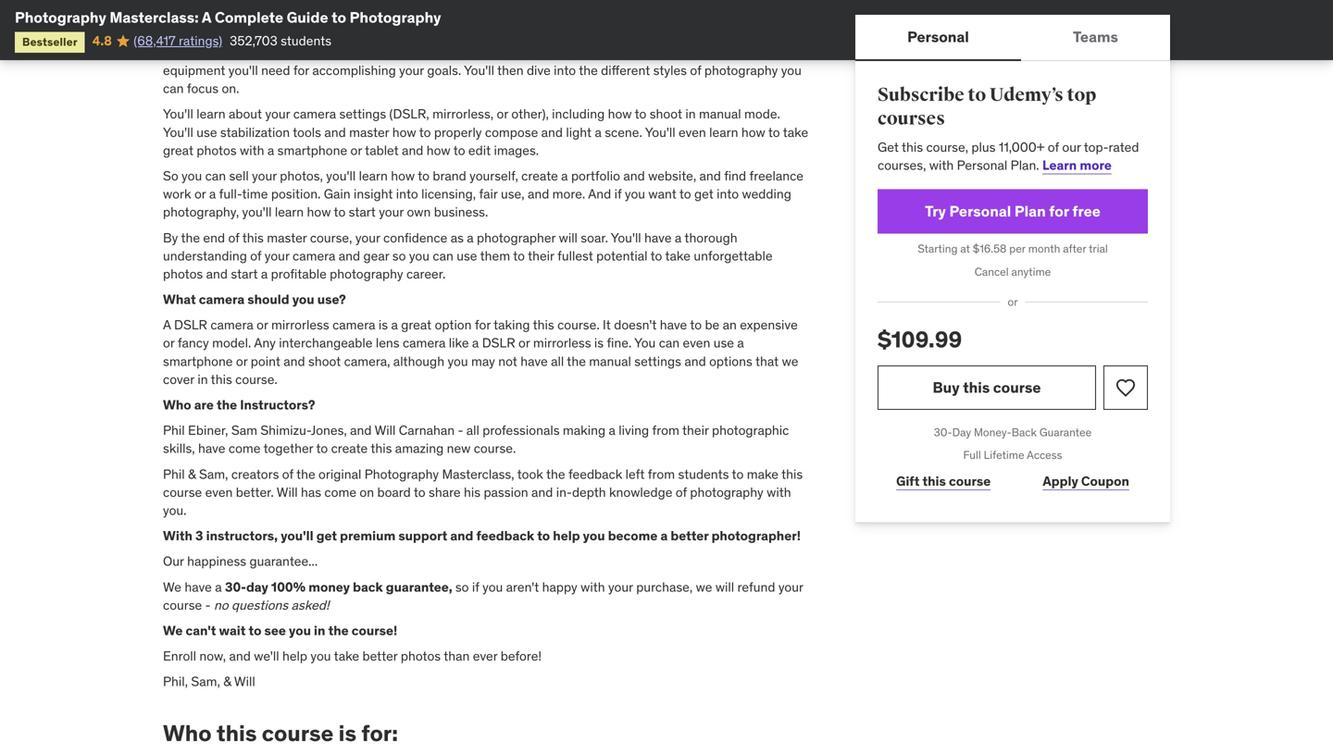 Task type: vqa. For each thing, say whether or not it's contained in the screenshot.
happiness
yes



Task type: locate. For each thing, give the bounding box(es) containing it.
0 horizontal spatial help
[[282, 648, 307, 665]]

start
[[197, 44, 224, 61], [349, 204, 376, 221], [231, 266, 258, 282]]

we
[[782, 353, 799, 370], [696, 579, 713, 596]]

who
[[163, 397, 191, 414], [163, 720, 212, 748]]

more up available,
[[720, 18, 750, 35]]

with
[[227, 44, 251, 61], [240, 142, 264, 159], [930, 157, 954, 174], [767, 484, 792, 501], [581, 579, 605, 596]]

to inside the subscribe to udemy's top courses
[[968, 84, 986, 107]]

this right taking
[[533, 317, 554, 334]]

1 horizontal spatial will
[[277, 484, 298, 501]]

get this course, plus 11,000+ of our top-rated courses, with personal plan.
[[878, 139, 1140, 174]]

0 vertical spatial even
[[679, 124, 706, 141]]

taking
[[494, 317, 530, 334]]

mirrorless left fine.
[[533, 335, 591, 352]]

1 horizontal spatial course,
[[927, 139, 969, 155]]

happiness
[[187, 554, 246, 570]]

before!
[[501, 648, 542, 665]]

who this course is for:
[[163, 720, 398, 748]]

take up "freelance"
[[783, 124, 809, 141]]

how down gain
[[307, 204, 331, 221]]

this down now,
[[217, 720, 257, 748]]

1 vertical spatial &
[[223, 674, 231, 691]]

a right the light
[[595, 124, 602, 141]]

the right 'by' in the left of the page
[[181, 229, 200, 246]]

personal up subscribe
[[908, 27, 970, 46]]

1 vertical spatial help
[[282, 648, 307, 665]]

we'll
[[254, 648, 279, 665]]

new
[[447, 441, 471, 457]]

camera up model.
[[211, 317, 254, 334]]

1 vertical spatial take
[[665, 248, 691, 264]]

or down anytime
[[1008, 295, 1018, 309]]

his
[[464, 484, 481, 501]]

all right not
[[551, 353, 564, 370]]

plan
[[1015, 202, 1046, 221]]

is left aimed
[[232, 18, 242, 35]]

photos inside we can't wait to see you in the course! enroll now, and we'll help you take better photos than ever before! phil, sam, & will
[[401, 648, 441, 665]]

photography up board
[[365, 466, 439, 483]]

see
[[264, 623, 286, 639]]

photography up tackle
[[350, 8, 441, 27]]

amazing
[[395, 441, 444, 457]]

lenses
[[668, 44, 705, 61]]

0 vertical spatial so
[[392, 248, 406, 264]]

0 horizontal spatial will
[[234, 674, 255, 691]]

to down website,
[[680, 186, 692, 202]]

doesn't
[[614, 317, 657, 334]]

try personal plan for free
[[925, 202, 1101, 221]]

1 who from the top
[[163, 397, 191, 414]]

students left make
[[678, 466, 729, 483]]

we inside we can't wait to see you in the course! enroll now, and we'll help you take better photos than ever before! phil, sam, & will
[[163, 623, 183, 639]]

1 horizontal spatial manual
[[699, 106, 741, 122]]

come
[[229, 441, 261, 457], [325, 484, 357, 501]]

personal down plus
[[957, 157, 1008, 174]]

course inside so if you aren't happy with your purchase, we will refund your course -
[[163, 597, 202, 614]]

tab list
[[856, 15, 1171, 61]]

352,703
[[230, 32, 278, 49]]

help right "we'll"
[[282, 648, 307, 665]]

creators
[[231, 466, 279, 483]]

photography down gear
[[330, 266, 403, 282]]

guarantee
[[1040, 425, 1092, 440]]

from right living
[[653, 422, 680, 439]]

at inside starting at $16.58 per month after trial cancel anytime
[[961, 242, 971, 256]]

1 vertical spatial smartphone
[[163, 353, 233, 370]]

buy this course
[[933, 378, 1041, 397]]

- up 'new'
[[458, 422, 463, 439]]

1 vertical spatial from
[[648, 466, 675, 483]]

including
[[552, 106, 605, 122]]

to left make
[[732, 466, 744, 483]]

or up any
[[257, 317, 268, 334]]

1 horizontal spatial will
[[716, 579, 735, 596]]

ever
[[473, 648, 498, 665]]

in down asked!
[[314, 623, 326, 639]]

camera up interchangeable
[[333, 317, 376, 334]]

1 horizontal spatial course.
[[474, 441, 516, 457]]

1 vertical spatial sam,
[[191, 674, 220, 691]]

operates,
[[462, 44, 517, 61]]

for
[[293, 62, 309, 79], [1050, 202, 1069, 221], [475, 317, 491, 334]]

this course is aimed at teaching photographers what it takes to improve your techniques to earn more money. you'll start with the basics and tackle how a camera operates, the types of cameras and lenses available, and equipment you'll need for accomplishing your goals. you'll then dive into the different styles of photography you can focus on. you'll learn about your camera settings (dslr, mirrorless, or other), including how to shoot in manual mode. you'll use stabilization tools and master how to properly compose and light a scene. you'll even learn how to take great photos with a smartphone or tablet and how to edit images. so you can sell your photos, you'll learn how to brand yourself, create a portfolio and website, and find freelance work or a full-time position. gain insight into licensing, fair use, and more. and if you want to get into wedding photography, you'll learn how to start your own business. by the end of this master course, your confidence as a photographer will soar. you'll have a thorough understanding of your camera and gear so you can use them to their fullest potential to take unforgettable photos and start a profitable photography career. what camera should you use? a dslr camera or mirrorless camera is a great option for taking this course. it doesn't have to be an expensive or fancy model. any interchangeable lens camera like a dslr or mirrorless is fine. you can even use a smartphone or point and shoot camera, although you may not have all the manual settings and options that we cover in this course. who are the instructors? phil ebiner, sam shimizu-jones, and will carnahan - all professionals making a living from their photographic skills, have come together to create this amazing new course. phil & sam, creators of the original photography masterclass, took the feedback left from students to make this course even better. will has come on board to share his passion and in-depth knowledge of photography with you. with 3 instructors, you'll get premium support and feedback to help you become a better photographer! our happiness guarantee...
[[163, 18, 809, 570]]

come down original
[[325, 484, 357, 501]]

to left "share"
[[414, 484, 426, 501]]

money
[[309, 579, 350, 596]]

1 vertical spatial even
[[683, 335, 711, 352]]

photography
[[705, 62, 778, 79], [330, 266, 403, 282], [690, 484, 764, 501]]

will
[[559, 229, 578, 246], [716, 579, 735, 596]]

we for we have a 30-day 100% money back guarantee,
[[163, 579, 182, 596]]

1 vertical spatial create
[[331, 441, 368, 457]]

settings down the you
[[635, 353, 682, 370]]

you left want
[[625, 186, 646, 202]]

1 horizontal spatial mirrorless
[[533, 335, 591, 352]]

tab list containing personal
[[856, 15, 1171, 61]]

to inside we can't wait to see you in the course! enroll now, and we'll help you take better photos than ever before! phil, sam, & will
[[249, 623, 262, 639]]

will inside this course is aimed at teaching photographers what it takes to improve your techniques to earn more money. you'll start with the basics and tackle how a camera operates, the types of cameras and lenses available, and equipment you'll need for accomplishing your goals. you'll then dive into the different styles of photography you can focus on. you'll learn about your camera settings (dslr, mirrorless, or other), including how to shoot in manual mode. you'll use stabilization tools and master how to properly compose and light a scene. you'll even learn how to take great photos with a smartphone or tablet and how to edit images. so you can sell your photos, you'll learn how to brand yourself, create a portfolio and website, and find freelance work or a full-time position. gain insight into licensing, fair use, and more. and if you want to get into wedding photography, you'll learn how to start your own business. by the end of this master course, your confidence as a photographer will soar. you'll have a thorough understanding of your camera and gear so you can use them to their fullest potential to take unforgettable photos and start a profitable photography career. what camera should you use? a dslr camera or mirrorless camera is a great option for taking this course. it doesn't have to be an expensive or fancy model. any interchangeable lens camera like a dslr or mirrorless is fine. you can even use a smartphone or point and shoot camera, although you may not have all the manual settings and options that we cover in this course. who are the instructors? phil ebiner, sam shimizu-jones, and will carnahan - all professionals making a living from their photographic skills, have come together to create this amazing new course. phil & sam, creators of the original photography masterclass, took the feedback left from students to make this course even better. will has come on board to share his passion and in-depth knowledge of photography with you. with 3 instructors, you'll get premium support and feedback to help you become a better photographer! our happiness guarantee...
[[559, 229, 578, 246]]

0 vertical spatial at
[[284, 18, 295, 35]]

this up are
[[211, 371, 232, 388]]

0 vertical spatial settings
[[339, 106, 386, 122]]

master up tablet
[[349, 124, 389, 141]]

0 vertical spatial course,
[[927, 139, 969, 155]]

0 horizontal spatial -
[[205, 597, 211, 614]]

0 vertical spatial shoot
[[650, 106, 683, 122]]

your up 'profitable'
[[265, 248, 290, 264]]

2 horizontal spatial start
[[349, 204, 376, 221]]

any
[[254, 335, 276, 352]]

0 vertical spatial smartphone
[[278, 142, 347, 159]]

a
[[202, 8, 211, 27], [163, 317, 171, 334]]

30-day money-back guarantee full lifetime access
[[934, 425, 1092, 463]]

depth
[[572, 484, 606, 501]]

photography masterclass: a complete guide to photography
[[15, 8, 441, 27]]

2 who from the top
[[163, 720, 212, 748]]

improve
[[532, 18, 578, 35]]

your up "cameras"
[[581, 18, 606, 35]]

1 horizontal spatial in
[[314, 623, 326, 639]]

1 vertical spatial all
[[467, 422, 480, 439]]

have right doesn't in the left of the page
[[660, 317, 687, 334]]

even down be
[[683, 335, 711, 352]]

wishlist image
[[1115, 377, 1137, 399]]

buy
[[933, 378, 960, 397]]

1 we from the top
[[163, 579, 182, 596]]

0 vertical spatial phil
[[163, 422, 185, 439]]

into up the own
[[396, 186, 418, 202]]

personal up $16.58 on the right of the page
[[950, 202, 1012, 221]]

smartphone
[[278, 142, 347, 159], [163, 353, 233, 370]]

after
[[1063, 242, 1087, 256]]

better right the become
[[671, 528, 709, 545]]

dslr
[[174, 317, 207, 334], [482, 335, 515, 352]]

the down "cameras"
[[579, 62, 598, 79]]

1 horizontal spatial we
[[782, 353, 799, 370]]

1 horizontal spatial get
[[695, 186, 714, 202]]

course, inside get this course, plus 11,000+ of our top-rated courses, with personal plan.
[[927, 139, 969, 155]]

course
[[190, 18, 229, 35], [994, 378, 1041, 397], [949, 473, 991, 490], [163, 484, 202, 501], [163, 597, 202, 614], [262, 720, 334, 748]]

at up 'basics'
[[284, 18, 295, 35]]

2 vertical spatial will
[[234, 674, 255, 691]]

1 vertical spatial come
[[325, 484, 357, 501]]

1 vertical spatial course,
[[310, 229, 352, 246]]

2 vertical spatial for
[[475, 317, 491, 334]]

photos
[[197, 142, 237, 159], [163, 266, 203, 282], [401, 648, 441, 665]]

use down as
[[457, 248, 477, 264]]

0 vertical spatial great
[[163, 142, 194, 159]]

udemy's
[[990, 84, 1064, 107]]

for left free
[[1050, 202, 1069, 221]]

premium
[[340, 528, 396, 545]]

0 vertical spatial take
[[783, 124, 809, 141]]

30- inside 30-day money-back guarantee full lifetime access
[[934, 425, 953, 440]]

sam, inside this course is aimed at teaching photographers what it takes to improve your techniques to earn more money. you'll start with the basics and tackle how a camera operates, the types of cameras and lenses available, and equipment you'll need for accomplishing your goals. you'll then dive into the different styles of photography you can focus on. you'll learn about your camera settings (dslr, mirrorless, or other), including how to shoot in manual mode. you'll use stabilization tools and master how to properly compose and light a scene. you'll even learn how to take great photos with a smartphone or tablet and how to edit images. so you can sell your photos, you'll learn how to brand yourself, create a portfolio and website, and find freelance work or a full-time position. gain insight into licensing, fair use, and more. and if you want to get into wedding photography, you'll learn how to start your own business. by the end of this master course, your confidence as a photographer will soar. you'll have a thorough understanding of your camera and gear so you can use them to their fullest potential to take unforgettable photos and start a profitable photography career. what camera should you use? a dslr camera or mirrorless camera is a great option for taking this course. it doesn't have to be an expensive or fancy model. any interchangeable lens camera like a dslr or mirrorless is fine. you can even use a smartphone or point and shoot camera, although you may not have all the manual settings and options that we cover in this course. who are the instructors? phil ebiner, sam shimizu-jones, and will carnahan - all professionals making a living from their photographic skills, have come together to create this amazing new course. phil & sam, creators of the original photography masterclass, took the feedback left from students to make this course even better. will has come on board to share his passion and in-depth knowledge of photography with you. with 3 instructors, you'll get premium support and feedback to help you become a better photographer! our happiness guarantee...
[[199, 466, 228, 483]]

manual
[[699, 106, 741, 122], [589, 353, 632, 370]]

edit
[[469, 142, 491, 159]]

1 horizontal spatial take
[[665, 248, 691, 264]]

0 horizontal spatial course,
[[310, 229, 352, 246]]

insight
[[354, 186, 393, 202]]

feedback down passion
[[476, 528, 535, 545]]

to up the happy
[[537, 528, 550, 545]]

0 horizontal spatial &
[[188, 466, 196, 483]]

1 horizontal spatial a
[[202, 8, 211, 27]]

equipment
[[163, 62, 225, 79]]

1 horizontal spatial all
[[551, 353, 564, 370]]

0 vertical spatial in
[[686, 106, 696, 122]]

course. up masterclass,
[[474, 441, 516, 457]]

1 horizontal spatial more
[[1080, 157, 1112, 174]]

0 vertical spatial students
[[281, 32, 332, 49]]

profitable
[[271, 266, 327, 282]]

1 vertical spatial feedback
[[476, 528, 535, 545]]

with right courses,
[[930, 157, 954, 174]]

1 horizontal spatial feedback
[[569, 466, 623, 483]]

we inside this course is aimed at teaching photographers what it takes to improve your techniques to earn more money. you'll start with the basics and tackle how a camera operates, the types of cameras and lenses available, and equipment you'll need for accomplishing your goals. you'll then dive into the different styles of photography you can focus on. you'll learn about your camera settings (dslr, mirrorless, or other), including how to shoot in manual mode. you'll use stabilization tools and master how to properly compose and light a scene. you'll even learn how to take great photos with a smartphone or tablet and how to edit images. so you can sell your photos, you'll learn how to brand yourself, create a portfolio and website, and find freelance work or a full-time position. gain insight into licensing, fair use, and more. and if you want to get into wedding photography, you'll learn how to start your own business. by the end of this master course, your confidence as a photographer will soar. you'll have a thorough understanding of your camera and gear so you can use them to their fullest potential to take unforgettable photos and start a profitable photography career. what camera should you use? a dslr camera or mirrorless camera is a great option for taking this course. it doesn't have to be an expensive or fancy model. any interchangeable lens camera like a dslr or mirrorless is fine. you can even use a smartphone or point and shoot camera, although you may not have all the manual settings and options that we cover in this course. who are the instructors? phil ebiner, sam shimizu-jones, and will carnahan - all professionals making a living from their photographic skills, have come together to create this amazing new course. phil & sam, creators of the original photography masterclass, took the feedback left from students to make this course even better. will has come on board to share his passion and in-depth knowledge of photography with you. with 3 instructors, you'll get premium support and feedback to help you become a better photographer! our happiness guarantee...
[[782, 353, 799, 370]]

you'll
[[163, 44, 193, 61], [464, 62, 495, 79], [163, 106, 193, 122], [163, 124, 193, 141], [645, 124, 676, 141], [611, 229, 642, 246]]

0 vertical spatial &
[[188, 466, 196, 483]]

camera
[[416, 44, 459, 61], [293, 106, 336, 122], [293, 248, 336, 264], [199, 291, 245, 308], [211, 317, 254, 334], [333, 317, 376, 334], [403, 335, 446, 352]]

apply coupon button
[[1025, 464, 1148, 501]]

0 vertical spatial course.
[[558, 317, 600, 334]]

1 horizontal spatial settings
[[635, 353, 682, 370]]

guarantee...
[[250, 554, 318, 570]]

learn down focus
[[197, 106, 226, 122]]

use?
[[317, 291, 346, 308]]

types
[[542, 44, 573, 61]]

create
[[522, 168, 558, 184], [331, 441, 368, 457]]

0 horizontal spatial better
[[363, 648, 398, 665]]

a
[[406, 44, 413, 61], [595, 124, 602, 141], [268, 142, 274, 159], [561, 168, 568, 184], [209, 186, 216, 202], [467, 229, 474, 246], [675, 229, 682, 246], [261, 266, 268, 282], [391, 317, 398, 334], [472, 335, 479, 352], [738, 335, 744, 352], [609, 422, 616, 439], [661, 528, 668, 545], [215, 579, 222, 596]]

master up 'profitable'
[[267, 229, 307, 246]]

courses,
[[878, 157, 927, 174]]

the up dive
[[520, 44, 539, 61]]

passion
[[484, 484, 529, 501]]

0 horizontal spatial settings
[[339, 106, 386, 122]]

website,
[[648, 168, 697, 184]]

as
[[451, 229, 464, 246]]

understanding
[[163, 248, 247, 264]]

1 vertical spatial a
[[163, 317, 171, 334]]

their down photographer
[[528, 248, 554, 264]]

1 vertical spatial settings
[[635, 353, 682, 370]]

settings
[[339, 106, 386, 122], [635, 353, 682, 370]]

0 vertical spatial we
[[782, 353, 799, 370]]

subscribe to udemy's top courses
[[878, 84, 1097, 130]]

have right not
[[521, 353, 548, 370]]

this right buy
[[963, 378, 990, 397]]

0 horizontal spatial more
[[720, 18, 750, 35]]

1 vertical spatial at
[[961, 242, 971, 256]]

1 horizontal spatial create
[[522, 168, 558, 184]]

their left photographic
[[683, 422, 709, 439]]

1 horizontal spatial so
[[456, 579, 469, 596]]

the up need
[[254, 44, 273, 61]]

photographer!
[[712, 528, 801, 545]]

that
[[756, 353, 779, 370]]

you.
[[163, 502, 187, 519]]

can
[[163, 80, 184, 97], [205, 168, 226, 184], [433, 248, 454, 264], [659, 335, 680, 352]]

start up "equipment"
[[197, 44, 224, 61]]

start down insight
[[349, 204, 376, 221]]

available,
[[709, 44, 762, 61]]

may
[[471, 353, 495, 370]]

dive
[[527, 62, 551, 79]]

sam, inside we can't wait to see you in the course! enroll now, and we'll help you take better photos than ever before! phil, sam, & will
[[191, 674, 220, 691]]

you left the become
[[583, 528, 605, 545]]

1 horizontal spatial 30-
[[934, 425, 953, 440]]

or down model.
[[236, 353, 248, 370]]

feedback up depth
[[569, 466, 623, 483]]

and up styles
[[643, 44, 665, 61]]

1 horizontal spatial if
[[615, 186, 622, 202]]

0 vertical spatial we
[[163, 579, 182, 596]]

1 vertical spatial 30-
[[225, 579, 246, 596]]

0 vertical spatial better
[[671, 528, 709, 545]]

refund
[[738, 579, 776, 596]]

personal
[[908, 27, 970, 46], [957, 157, 1008, 174], [950, 202, 1012, 221]]

2 we from the top
[[163, 623, 183, 639]]

2 phil from the top
[[163, 466, 185, 483]]

find
[[724, 168, 747, 184]]

0 horizontal spatial come
[[229, 441, 261, 457]]

1 vertical spatial -
[[205, 597, 211, 614]]

1 horizontal spatial at
[[961, 242, 971, 256]]

0 horizontal spatial if
[[472, 579, 479, 596]]

1 vertical spatial who
[[163, 720, 212, 748]]

a down stabilization
[[268, 142, 274, 159]]

with down stabilization
[[240, 142, 264, 159]]

course, inside this course is aimed at teaching photographers what it takes to improve your techniques to earn more money. you'll start with the basics and tackle how a camera operates, the types of cameras and lenses available, and equipment you'll need for accomplishing your goals. you'll then dive into the different styles of photography you can focus on. you'll learn about your camera settings (dslr, mirrorless, or other), including how to shoot in manual mode. you'll use stabilization tools and master how to properly compose and light a scene. you'll even learn how to take great photos with a smartphone or tablet and how to edit images. so you can sell your photos, you'll learn how to brand yourself, create a portfolio and website, and find freelance work or a full-time position. gain insight into licensing, fair use, and more. and if you want to get into wedding photography, you'll learn how to start your own business. by the end of this master course, your confidence as a photographer will soar. you'll have a thorough understanding of your camera and gear so you can use them to their fullest potential to take unforgettable photos and start a profitable photography career. what camera should you use? a dslr camera or mirrorless camera is a great option for taking this course. it doesn't have to be an expensive or fancy model. any interchangeable lens camera like a dslr or mirrorless is fine. you can even use a smartphone or point and shoot camera, although you may not have all the manual settings and options that we cover in this course. who are the instructors? phil ebiner, sam shimizu-jones, and will carnahan - all professionals making a living from their photographic skills, have come together to create this amazing new course. phil & sam, creators of the original photography masterclass, took the feedback left from students to make this course even better. will has come on board to share his passion and in-depth knowledge of photography with you. with 3 instructors, you'll get premium support and feedback to help you become a better photographer! our happiness guarantee...
[[310, 229, 352, 246]]

guarantee,
[[386, 579, 453, 596]]

1 vertical spatial so
[[456, 579, 469, 596]]

create up use,
[[522, 168, 558, 184]]

how down (dslr,
[[392, 124, 416, 141]]

2 horizontal spatial use
[[714, 335, 734, 352]]

100%
[[271, 579, 306, 596]]

2 vertical spatial in
[[314, 623, 326, 639]]

0 vertical spatial who
[[163, 397, 191, 414]]

- inside so if you aren't happy with your purchase, we will refund your course -
[[205, 597, 211, 614]]

better inside this course is aimed at teaching photographers what it takes to improve your techniques to earn more money. you'll start with the basics and tackle how a camera operates, the types of cameras and lenses available, and equipment you'll need for accomplishing your goals. you'll then dive into the different styles of photography you can focus on. you'll learn about your camera settings (dslr, mirrorless, or other), including how to shoot in manual mode. you'll use stabilization tools and master how to properly compose and light a scene. you'll even learn how to take great photos with a smartphone or tablet and how to edit images. so you can sell your photos, you'll learn how to brand yourself, create a portfolio and website, and find freelance work or a full-time position. gain insight into licensing, fair use, and more. and if you want to get into wedding photography, you'll learn how to start your own business. by the end of this master course, your confidence as a photographer will soar. you'll have a thorough understanding of your camera and gear so you can use them to their fullest potential to take unforgettable photos and start a profitable photography career. what camera should you use? a dslr camera or mirrorless camera is a great option for taking this course. it doesn't have to be an expensive or fancy model. any interchangeable lens camera like a dslr or mirrorless is fine. you can even use a smartphone or point and shoot camera, although you may not have all the manual settings and options that we cover in this course. who are the instructors? phil ebiner, sam shimizu-jones, and will carnahan - all professionals making a living from their photographic skills, have come together to create this amazing new course. phil & sam, creators of the original photography masterclass, took the feedback left from students to make this course even better. will has come on board to share his passion and in-depth knowledge of photography with you. with 3 instructors, you'll get premium support and feedback to help you become a better photographer! our happiness guarantee...
[[671, 528, 709, 545]]

2 vertical spatial take
[[334, 648, 359, 665]]

1 vertical spatial if
[[472, 579, 479, 596]]

for left taking
[[475, 317, 491, 334]]

manual left mode.
[[699, 106, 741, 122]]

to left brand
[[418, 168, 430, 184]]

students inside this course is aimed at teaching photographers what it takes to improve your techniques to earn more money. you'll start with the basics and tackle how a camera operates, the types of cameras and lenses available, and equipment you'll need for accomplishing your goals. you'll then dive into the different styles of photography you can focus on. you'll learn about your camera settings (dslr, mirrorless, or other), including how to shoot in manual mode. you'll use stabilization tools and master how to properly compose and light a scene. you'll even learn how to take great photos with a smartphone or tablet and how to edit images. so you can sell your photos, you'll learn how to brand yourself, create a portfolio and website, and find freelance work or a full-time position. gain insight into licensing, fair use, and more. and if you want to get into wedding photography, you'll learn how to start your own business. by the end of this master course, your confidence as a photographer will soar. you'll have a thorough understanding of your camera and gear so you can use them to their fullest potential to take unforgettable photos and start a profitable photography career. what camera should you use? a dslr camera or mirrorless camera is a great option for taking this course. it doesn't have to be an expensive or fancy model. any interchangeable lens camera like a dslr or mirrorless is fine. you can even use a smartphone or point and shoot camera, although you may not have all the manual settings and options that we cover in this course. who are the instructors? phil ebiner, sam shimizu-jones, and will carnahan - all professionals making a living from their photographic skills, have come together to create this amazing new course. phil & sam, creators of the original photography masterclass, took the feedback left from students to make this course even better. will has come on board to share his passion and in-depth knowledge of photography with you. with 3 instructors, you'll get premium support and feedback to help you become a better photographer! our happiness guarantee...
[[678, 466, 729, 483]]

or up 'photography,'
[[194, 186, 206, 202]]

time
[[242, 186, 268, 202]]

guide
[[287, 8, 328, 27]]

we inside so if you aren't happy with your purchase, we will refund your course -
[[696, 579, 713, 596]]

to down gain
[[334, 204, 346, 221]]

0 vertical spatial a
[[202, 8, 211, 27]]

1 horizontal spatial better
[[671, 528, 709, 545]]

are
[[194, 397, 214, 414]]

will left has
[[277, 484, 298, 501]]

a left living
[[609, 422, 616, 439]]

1 vertical spatial we
[[163, 623, 183, 639]]

sam, down now,
[[191, 674, 220, 691]]

0 horizontal spatial for
[[293, 62, 309, 79]]

this up courses,
[[902, 139, 923, 155]]

0 horizontal spatial master
[[267, 229, 307, 246]]

2 horizontal spatial for
[[1050, 202, 1069, 221]]

help inside we can't wait to see you in the course! enroll now, and we'll help you take better photos than ever before! phil, sam, & will
[[282, 648, 307, 665]]

phil
[[163, 422, 185, 439], [163, 466, 185, 483]]

get left premium
[[316, 528, 337, 545]]

1 vertical spatial will
[[716, 579, 735, 596]]

for inside the try personal plan for free link
[[1050, 202, 1069, 221]]

2 horizontal spatial into
[[717, 186, 739, 202]]

&
[[188, 466, 196, 483], [223, 674, 231, 691]]

will inside we can't wait to see you in the course! enroll now, and we'll help you take better photos than ever before! phil, sam, & will
[[234, 674, 255, 691]]

1 vertical spatial for
[[1050, 202, 1069, 221]]

courses
[[878, 108, 945, 130]]

2 vertical spatial course.
[[474, 441, 516, 457]]

be
[[705, 317, 720, 334]]



Task type: describe. For each thing, give the bounding box(es) containing it.
0 horizontal spatial manual
[[589, 353, 632, 370]]

and
[[588, 186, 611, 202]]

& inside we can't wait to see you in the course! enroll now, and we'll help you take better photos than ever before! phil, sam, & will
[[223, 674, 231, 691]]

a up no
[[215, 579, 222, 596]]

gift this course link
[[878, 464, 1010, 501]]

to right guide
[[332, 8, 346, 27]]

mirrorless,
[[433, 106, 494, 122]]

of right types
[[577, 44, 588, 61]]

photographers
[[351, 18, 437, 35]]

1 vertical spatial great
[[401, 317, 432, 334]]

you down asked!
[[311, 648, 331, 665]]

0 horizontal spatial into
[[396, 186, 418, 202]]

in-
[[556, 484, 572, 501]]

0 vertical spatial start
[[197, 44, 224, 61]]

you'll up the potential
[[611, 229, 642, 246]]

ratings)
[[179, 32, 222, 49]]

0 vertical spatial all
[[551, 353, 564, 370]]

1 phil from the top
[[163, 422, 185, 439]]

of inside get this course, plus 11,000+ of our top-rated courses, with personal plan.
[[1048, 139, 1059, 155]]

0 vertical spatial use
[[197, 124, 217, 141]]

and down money.
[[765, 44, 787, 61]]

to down mode.
[[769, 124, 780, 141]]

photography inside this course is aimed at teaching photographers what it takes to improve your techniques to earn more money. you'll start with the basics and tackle how a camera operates, the types of cameras and lenses available, and equipment you'll need for accomplishing your goals. you'll then dive into the different styles of photography you can focus on. you'll learn about your camera settings (dslr, mirrorless, or other), including how to shoot in manual mode. you'll use stabilization tools and master how to properly compose and light a scene. you'll even learn how to take great photos with a smartphone or tablet and how to edit images. so you can sell your photos, you'll learn how to brand yourself, create a portfolio and website, and find freelance work or a full-time position. gain insight into licensing, fair use, and more. and if you want to get into wedding photography, you'll learn how to start your own business. by the end of this master course, your confidence as a photographer will soar. you'll have a thorough understanding of your camera and gear so you can use them to their fullest potential to take unforgettable photos and start a profitable photography career. what camera should you use? a dslr camera or mirrorless camera is a great option for taking this course. it doesn't have to be an expensive or fancy model. any interchangeable lens camera like a dslr or mirrorless is fine. you can even use a smartphone or point and shoot camera, although you may not have all the manual settings and options that we cover in this course. who are the instructors? phil ebiner, sam shimizu-jones, and will carnahan - all professionals making a living from their photographic skills, have come together to create this amazing new course. phil & sam, creators of the original photography masterclass, took the feedback left from students to make this course even better. will has come on board to share his passion and in-depth knowledge of photography with you. with 3 instructors, you'll get premium support and feedback to help you become a better photographer! our happiness guarantee...
[[365, 466, 439, 483]]

you right the so at the left top of the page
[[182, 168, 202, 184]]

your left purchase,
[[608, 579, 633, 596]]

per
[[1010, 242, 1026, 256]]

to right the potential
[[651, 248, 663, 264]]

and right support
[[450, 528, 474, 545]]

1 vertical spatial photos
[[163, 266, 203, 282]]

personal inside button
[[908, 27, 970, 46]]

with down aimed
[[227, 44, 251, 61]]

took
[[517, 466, 544, 483]]

camera right what at the left
[[199, 291, 245, 308]]

your left goals.
[[399, 62, 424, 79]]

0 horizontal spatial create
[[331, 441, 368, 457]]

1 vertical spatial photography
[[330, 266, 403, 282]]

we can't wait to see you in the course! enroll now, and we'll help you take better photos than ever before! phil, sam, & will
[[163, 623, 542, 691]]

2 horizontal spatial in
[[686, 106, 696, 122]]

we have a 30-day 100% money back guarantee,
[[163, 579, 456, 596]]

(68,417 ratings)
[[134, 32, 222, 49]]

0 vertical spatial manual
[[699, 106, 741, 122]]

1 vertical spatial more
[[1080, 157, 1112, 174]]

support
[[399, 528, 448, 545]]

2 vertical spatial photography
[[690, 484, 764, 501]]

0 vertical spatial get
[[695, 186, 714, 202]]

1 horizontal spatial shoot
[[650, 106, 683, 122]]

can right the you
[[659, 335, 680, 352]]

how up scene.
[[608, 106, 632, 122]]

0 horizontal spatial smartphone
[[163, 353, 233, 370]]

then
[[497, 62, 524, 79]]

day
[[953, 425, 972, 440]]

and left the find
[[700, 168, 721, 184]]

course inside "button"
[[994, 378, 1041, 397]]

this inside get this course, plus 11,000+ of our top-rated courses, with personal plan.
[[902, 139, 923, 155]]

you right see
[[289, 623, 311, 639]]

1 vertical spatial shoot
[[308, 353, 341, 370]]

how down tablet
[[391, 168, 415, 184]]

0 vertical spatial come
[[229, 441, 261, 457]]

making
[[563, 422, 606, 439]]

2 vertical spatial start
[[231, 266, 258, 282]]

gift this course
[[897, 473, 991, 490]]

compose
[[485, 124, 538, 141]]

is left for: on the bottom left
[[339, 720, 357, 748]]

full
[[964, 448, 981, 463]]

course up "you." on the bottom of page
[[163, 484, 202, 501]]

how down mode.
[[742, 124, 766, 141]]

photographic
[[712, 422, 789, 439]]

jones,
[[311, 422, 347, 439]]

camera up although at the top of page
[[403, 335, 446, 352]]

properly
[[434, 124, 482, 141]]

2 vertical spatial even
[[205, 484, 233, 501]]

the inside we can't wait to see you in the course! enroll now, and we'll help you take better photos than ever before! phil, sam, & will
[[328, 623, 349, 639]]

0 horizontal spatial all
[[467, 422, 480, 439]]

1 vertical spatial will
[[277, 484, 298, 501]]

no questions asked!
[[214, 597, 329, 614]]

interchangeable
[[279, 335, 373, 352]]

course right this
[[190, 18, 229, 35]]

with down make
[[767, 484, 792, 501]]

point
[[251, 353, 281, 370]]

apply
[[1043, 473, 1079, 490]]

living
[[619, 422, 649, 439]]

a down photographers on the left of page
[[406, 44, 413, 61]]

personal button
[[856, 15, 1021, 59]]

this right gift
[[923, 473, 946, 490]]

a up the should
[[261, 266, 268, 282]]

stabilization
[[220, 124, 290, 141]]

- inside this course is aimed at teaching photographers what it takes to improve your techniques to earn more money. you'll start with the basics and tackle how a camera operates, the types of cameras and lenses available, and equipment you'll need for accomplishing your goals. you'll then dive into the different styles of photography you can focus on. you'll learn about your camera settings (dslr, mirrorless, or other), including how to shoot in manual mode. you'll use stabilization tools and master how to properly compose and light a scene. you'll even learn how to take great photos with a smartphone or tablet and how to edit images. so you can sell your photos, you'll learn how to brand yourself, create a portfolio and website, and find freelance work or a full-time position. gain insight into licensing, fair use, and more. and if you want to get into wedding photography, you'll learn how to start your own business. by the end of this master course, your confidence as a photographer will soar. you'll have a thorough understanding of your camera and gear so you can use them to their fullest potential to take unforgettable photos and start a profitable photography career. what camera should you use? a dslr camera or mirrorless camera is a great option for taking this course. it doesn't have to be an expensive or fancy model. any interchangeable lens camera like a dslr or mirrorless is fine. you can even use a smartphone or point and shoot camera, although you may not have all the manual settings and options that we cover in this course. who are the instructors? phil ebiner, sam shimizu-jones, and will carnahan - all professionals making a living from their photographic skills, have come together to create this amazing new course. phil & sam, creators of the original photography masterclass, took the feedback left from students to make this course even better. will has come on board to share his passion and in-depth knowledge of photography with you. with 3 instructors, you'll get premium support and feedback to help you become a better photographer! our happiness guarantee...
[[458, 422, 463, 439]]

and down took
[[532, 484, 553, 501]]

1 horizontal spatial for
[[475, 317, 491, 334]]

and left the light
[[541, 124, 563, 141]]

camera up goals.
[[416, 44, 459, 61]]

and right "jones," at the left bottom of page
[[350, 422, 372, 439]]

352,703 students
[[230, 32, 332, 49]]

phil,
[[163, 674, 188, 691]]

1 vertical spatial use
[[457, 248, 477, 264]]

or left tablet
[[351, 142, 362, 159]]

2 horizontal spatial course.
[[558, 317, 600, 334]]

expensive
[[740, 317, 798, 334]]

a right like at the left of page
[[472, 335, 479, 352]]

a left thorough at the top of the page
[[675, 229, 682, 246]]

a left full- at top left
[[209, 186, 216, 202]]

a inside this course is aimed at teaching photographers what it takes to improve your techniques to earn more money. you'll start with the basics and tackle how a camera operates, the types of cameras and lenses available, and equipment you'll need for accomplishing your goals. you'll then dive into the different styles of photography you can focus on. you'll learn about your camera settings (dslr, mirrorless, or other), including how to shoot in manual mode. you'll use stabilization tools and master how to properly compose and light a scene. you'll even learn how to take great photos with a smartphone or tablet and how to edit images. so you can sell your photos, you'll learn how to brand yourself, create a portfolio and website, and find freelance work or a full-time position. gain insight into licensing, fair use, and more. and if you want to get into wedding photography, you'll learn how to start your own business. by the end of this master course, your confidence as a photographer will soar. you'll have a thorough understanding of your camera and gear so you can use them to their fullest potential to take unforgettable photos and start a profitable photography career. what camera should you use? a dslr camera or mirrorless camera is a great option for taking this course. it doesn't have to be an expensive or fancy model. any interchangeable lens camera like a dslr or mirrorless is fine. you can even use a smartphone or point and shoot camera, although you may not have all the manual settings and options that we cover in this course. who are the instructors? phil ebiner, sam shimizu-jones, and will carnahan - all professionals making a living from their photographic skills, have come together to create this amazing new course. phil & sam, creators of the original photography masterclass, took the feedback left from students to make this course even better. will has come on board to share his passion and in-depth knowledge of photography with you. with 3 instructors, you'll get premium support and feedback to help you become a better photographer! our happiness guarantee...
[[163, 317, 171, 334]]

now,
[[200, 648, 226, 665]]

model.
[[212, 335, 251, 352]]

fine.
[[607, 335, 632, 352]]

better.
[[236, 484, 274, 501]]

0 horizontal spatial 30-
[[225, 579, 246, 596]]

1 vertical spatial course.
[[235, 371, 278, 388]]

0 vertical spatial create
[[522, 168, 558, 184]]

an
[[723, 317, 737, 334]]

0 horizontal spatial feedback
[[476, 528, 535, 545]]

to down "jones," at the left bottom of page
[[316, 441, 328, 457]]

other),
[[512, 106, 549, 122]]

your up stabilization
[[265, 106, 290, 122]]

unforgettable
[[694, 248, 773, 264]]

more inside this course is aimed at teaching photographers what it takes to improve your techniques to earn more money. you'll start with the basics and tackle how a camera operates, the types of cameras and lenses available, and equipment you'll need for accomplishing your goals. you'll then dive into the different styles of photography you can focus on. you'll learn about your camera settings (dslr, mirrorless, or other), including how to shoot in manual mode. you'll use stabilization tools and master how to properly compose and light a scene. you'll even learn how to take great photos with a smartphone or tablet and how to edit images. so you can sell your photos, you'll learn how to brand yourself, create a portfolio and website, and find freelance work or a full-time position. gain insight into licensing, fair use, and more. and if you want to get into wedding photography, you'll learn how to start your own business. by the end of this master course, your confidence as a photographer will soar. you'll have a thorough understanding of your camera and gear so you can use them to their fullest potential to take unforgettable photos and start a profitable photography career. what camera should you use? a dslr camera or mirrorless camera is a great option for taking this course. it doesn't have to be an expensive or fancy model. any interchangeable lens camera like a dslr or mirrorless is fine. you can even use a smartphone or point and shoot camera, although you may not have all the manual settings and options that we cover in this course. who are the instructors? phil ebiner, sam shimizu-jones, and will carnahan - all professionals making a living from their photographic skills, have come together to create this amazing new course. phil & sam, creators of the original photography masterclass, took the feedback left from students to make this course even better. will has come on board to share his passion and in-depth knowledge of photography with you. with 3 instructors, you'll get premium support and feedback to help you become a better photographer! our happiness guarantee...
[[720, 18, 750, 35]]

the up in-
[[546, 466, 565, 483]]

you'll down operates,
[[464, 62, 495, 79]]

the right not
[[567, 353, 586, 370]]

to down photographer
[[513, 248, 525, 264]]

you'll up gain
[[326, 168, 356, 184]]

you inside so if you aren't happy with your purchase, we will refund your course -
[[483, 579, 503, 596]]

if inside this course is aimed at teaching photographers what it takes to improve your techniques to earn more money. you'll start with the basics and tackle how a camera operates, the types of cameras and lenses available, and equipment you'll need for accomplishing your goals. you'll then dive into the different styles of photography you can focus on. you'll learn about your camera settings (dslr, mirrorless, or other), including how to shoot in manual mode. you'll use stabilization tools and master how to properly compose and light a scene. you'll even learn how to take great photos with a smartphone or tablet and how to edit images. so you can sell your photos, you'll learn how to brand yourself, create a portfolio and website, and find freelance work or a full-time position. gain insight into licensing, fair use, and more. and if you want to get into wedding photography, you'll learn how to start your own business. by the end of this master course, your confidence as a photographer will soar. you'll have a thorough understanding of your camera and gear so you can use them to their fullest potential to take unforgettable photos and start a profitable photography career. what camera should you use? a dslr camera or mirrorless camera is a great option for taking this course. it doesn't have to be an expensive or fancy model. any interchangeable lens camera like a dslr or mirrorless is fine. you can even use a smartphone or point and shoot camera, although you may not have all the manual settings and options that we cover in this course. who are the instructors? phil ebiner, sam shimizu-jones, and will carnahan - all professionals making a living from their photographic skills, have come together to create this amazing new course. phil & sam, creators of the original photography masterclass, took the feedback left from students to make this course even better. will has come on board to share his passion and in-depth knowledge of photography with you. with 3 instructors, you'll get premium support and feedback to help you become a better photographer! our happiness guarantee...
[[615, 186, 622, 202]]

1 vertical spatial mirrorless
[[533, 335, 591, 352]]

them
[[480, 248, 510, 264]]

so inside this course is aimed at teaching photographers what it takes to improve your techniques to earn more money. you'll start with the basics and tackle how a camera operates, the types of cameras and lenses available, and equipment you'll need for accomplishing your goals. you'll then dive into the different styles of photography you can focus on. you'll learn about your camera settings (dslr, mirrorless, or other), including how to shoot in manual mode. you'll use stabilization tools and master how to properly compose and light a scene. you'll even learn how to take great photos with a smartphone or tablet and how to edit images. so you can sell your photos, you'll learn how to brand yourself, create a portfolio and website, and find freelance work or a full-time position. gain insight into licensing, fair use, and more. and if you want to get into wedding photography, you'll learn how to start your own business. by the end of this master course, your confidence as a photographer will soar. you'll have a thorough understanding of your camera and gear so you can use them to their fullest potential to take unforgettable photos and start a profitable photography career. what camera should you use? a dslr camera or mirrorless camera is a great option for taking this course. it doesn't have to be an expensive or fancy model. any interchangeable lens camera like a dslr or mirrorless is fine. you can even use a smartphone or point and shoot camera, although you may not have all the manual settings and options that we cover in this course. who are the instructors? phil ebiner, sam shimizu-jones, and will carnahan - all professionals making a living from their photographic skills, have come together to create this amazing new course. phil & sam, creators of the original photography masterclass, took the feedback left from students to make this course even better. will has come on board to share his passion and in-depth knowledge of photography with you. with 3 instructors, you'll get premium support and feedback to help you become a better photographer! our happiness guarantee...
[[392, 248, 406, 264]]

a up options
[[738, 335, 744, 352]]

portfolio
[[571, 168, 620, 184]]

a up more.
[[561, 168, 568, 184]]

together
[[264, 441, 313, 457]]

and left options
[[685, 353, 706, 370]]

tablet
[[365, 142, 399, 159]]

and left gear
[[339, 248, 360, 264]]

with inside so if you aren't happy with your purchase, we will refund your course -
[[581, 579, 605, 596]]

try
[[925, 202, 946, 221]]

1 horizontal spatial come
[[325, 484, 357, 501]]

the right are
[[217, 397, 237, 414]]

need
[[261, 62, 290, 79]]

and right tablet
[[402, 142, 424, 159]]

instructors?
[[240, 397, 315, 414]]

than
[[444, 648, 470, 665]]

can down "equipment"
[[163, 80, 184, 97]]

to down properly
[[454, 142, 465, 159]]

for:
[[362, 720, 398, 748]]

learn up insight
[[359, 168, 388, 184]]

and down understanding
[[206, 266, 228, 282]]

you'll down time
[[242, 204, 272, 221]]

and inside we can't wait to see you in the course! enroll now, and we'll help you take better photos than ever before! phil, sam, & will
[[229, 648, 251, 665]]

2 horizontal spatial will
[[375, 422, 396, 439]]

camera up tools
[[293, 106, 336, 122]]

you down 'profitable'
[[292, 291, 315, 308]]

1 horizontal spatial dslr
[[482, 335, 515, 352]]

personal inside get this course, plus 11,000+ of our top-rated courses, with personal plan.
[[957, 157, 1008, 174]]

you'll down focus
[[163, 106, 193, 122]]

this inside "button"
[[963, 378, 990, 397]]

you'll up "equipment"
[[163, 44, 193, 61]]

learn more
[[1043, 157, 1112, 174]]

sell
[[229, 168, 249, 184]]

take inside we can't wait to see you in the course! enroll now, and we'll help you take better photos than ever before! phil, sam, & will
[[334, 648, 359, 665]]

3
[[195, 528, 203, 545]]

images.
[[494, 142, 539, 159]]

soar.
[[581, 229, 608, 246]]

0 vertical spatial mirrorless
[[271, 317, 329, 334]]

how down properly
[[427, 142, 451, 159]]

and right point on the left top of the page
[[284, 353, 305, 370]]

help inside this course is aimed at teaching photographers what it takes to improve your techniques to earn more money. you'll start with the basics and tackle how a camera operates, the types of cameras and lenses available, and equipment you'll need for accomplishing your goals. you'll then dive into the different styles of photography you can focus on. you'll learn about your camera settings (dslr, mirrorless, or other), including how to shoot in manual mode. you'll use stabilization tools and master how to properly compose and light a scene. you'll even learn how to take great photos with a smartphone or tablet and how to edit images. so you can sell your photos, you'll learn how to brand yourself, create a portfolio and website, and find freelance work or a full-time position. gain insight into licensing, fair use, and more. and if you want to get into wedding photography, you'll learn how to start your own business. by the end of this master course, your confidence as a photographer will soar. you'll have a thorough understanding of your camera and gear so you can use them to their fullest potential to take unforgettable photos and start a profitable photography career. what camera should you use? a dslr camera or mirrorless camera is a great option for taking this course. it doesn't have to be an expensive or fancy model. any interchangeable lens camera like a dslr or mirrorless is fine. you can even use a smartphone or point and shoot camera, although you may not have all the manual settings and options that we cover in this course. who are the instructors? phil ebiner, sam shimizu-jones, and will carnahan - all professionals making a living from their photographic skills, have come together to create this amazing new course. phil & sam, creators of the original photography masterclass, took the feedback left from students to make this course even better. will has come on board to share his passion and in-depth knowledge of photography with you. with 3 instructors, you'll get premium support and feedback to help you become a better photographer! our happiness guarantee...
[[553, 528, 580, 545]]

with
[[163, 528, 193, 545]]

have down ebiner,
[[198, 441, 226, 457]]

or left fancy
[[163, 335, 175, 352]]

basics
[[276, 44, 313, 61]]

about
[[229, 106, 262, 122]]

at inside this course is aimed at teaching photographers what it takes to improve your techniques to earn more money. you'll start with the basics and tackle how a camera operates, the types of cameras and lenses available, and equipment you'll need for accomplishing your goals. you'll then dive into the different styles of photography you can focus on. you'll learn about your camera settings (dslr, mirrorless, or other), including how to shoot in manual mode. you'll use stabilization tools and master how to properly compose and light a scene. you'll even learn how to take great photos with a smartphone or tablet and how to edit images. so you can sell your photos, you'll learn how to brand yourself, create a portfolio and website, and find freelance work or a full-time position. gain insight into licensing, fair use, and more. and if you want to get into wedding photography, you'll learn how to start your own business. by the end of this master course, your confidence as a photographer will soar. you'll have a thorough understanding of your camera and gear so you can use them to their fullest potential to take unforgettable photos and start a profitable photography career. what camera should you use? a dslr camera or mirrorless camera is a great option for taking this course. it doesn't have to be an expensive or fancy model. any interchangeable lens camera like a dslr or mirrorless is fine. you can even use a smartphone or point and shoot camera, although you may not have all the manual settings and options that we cover in this course. who are the instructors? phil ebiner, sam shimizu-jones, and will carnahan - all professionals making a living from their photographic skills, have come together to create this amazing new course. phil & sam, creators of the original photography masterclass, took the feedback left from students to make this course even better. will has come on board to share his passion and in-depth knowledge of photography with you. with 3 instructors, you'll get premium support and feedback to help you become a better photographer! our happiness guarantee...
[[284, 18, 295, 35]]

1 vertical spatial their
[[683, 422, 709, 439]]

1 horizontal spatial smartphone
[[278, 142, 347, 159]]

back
[[1012, 425, 1037, 440]]

own
[[407, 204, 431, 221]]

0 vertical spatial their
[[528, 248, 554, 264]]

& inside this course is aimed at teaching photographers what it takes to improve your techniques to earn more money. you'll start with the basics and tackle how a camera operates, the types of cameras and lenses available, and equipment you'll need for accomplishing your goals. you'll then dive into the different styles of photography you can focus on. you'll learn about your camera settings (dslr, mirrorless, or other), including how to shoot in manual mode. you'll use stabilization tools and master how to properly compose and light a scene. you'll even learn how to take great photos with a smartphone or tablet and how to edit images. so you can sell your photos, you'll learn how to brand yourself, create a portfolio and website, and find freelance work or a full-time position. gain insight into licensing, fair use, and more. and if you want to get into wedding photography, you'll learn how to start your own business. by the end of this master course, your confidence as a photographer will soar. you'll have a thorough understanding of your camera and gear so you can use them to their fullest potential to take unforgettable photos and start a profitable photography career. what camera should you use? a dslr camera or mirrorless camera is a great option for taking this course. it doesn't have to be an expensive or fancy model. any interchangeable lens camera like a dslr or mirrorless is fine. you can even use a smartphone or point and shoot camera, although you may not have all the manual settings and options that we cover in this course. who are the instructors? phil ebiner, sam shimizu-jones, and will carnahan - all professionals making a living from their photographic skills, have come together to create this amazing new course. phil & sam, creators of the original photography masterclass, took the feedback left from students to make this course even better. will has come on board to share his passion and in-depth knowledge of photography with you. with 3 instructors, you'll get premium support and feedback to help you become a better photographer! our happiness guarantee...
[[188, 466, 196, 483]]

0 horizontal spatial great
[[163, 142, 194, 159]]

is up lens
[[379, 317, 388, 334]]

you down money.
[[781, 62, 802, 79]]

with inside get this course, plus 11,000+ of our top-rated courses, with personal plan.
[[930, 157, 954, 174]]

to left earn
[[676, 18, 688, 35]]

tools
[[293, 124, 321, 141]]

on.
[[222, 80, 239, 97]]

can left the 'sell'
[[205, 168, 226, 184]]

become
[[608, 528, 658, 545]]

of down lenses at the right of the page
[[690, 62, 702, 79]]

2 vertical spatial use
[[714, 335, 734, 352]]

1 vertical spatial master
[[267, 229, 307, 246]]

complete
[[215, 8, 283, 27]]

aren't
[[506, 579, 539, 596]]

money.
[[753, 18, 794, 35]]

you down like at the left of page
[[448, 353, 468, 370]]

gear
[[364, 248, 389, 264]]

so inside so if you aren't happy with your purchase, we will refund your course -
[[456, 579, 469, 596]]

it
[[603, 317, 611, 334]]

yourself,
[[470, 168, 518, 184]]

we for we can't wait to see you in the course! enroll now, and we'll help you take better photos than ever before! phil, sam, & will
[[163, 623, 183, 639]]

bestseller
[[22, 35, 78, 49]]

0 vertical spatial master
[[349, 124, 389, 141]]

you
[[635, 335, 656, 352]]

or up compose
[[497, 106, 508, 122]]

if inside so if you aren't happy with your purchase, we will refund your course -
[[472, 579, 479, 596]]

coupon
[[1082, 473, 1130, 490]]

licensing,
[[421, 186, 476, 202]]

can down as
[[433, 248, 454, 264]]

your down insight
[[379, 204, 404, 221]]

4.8
[[92, 32, 112, 49]]

you'll right scene.
[[645, 124, 676, 141]]

professionals
[[483, 422, 560, 439]]

0 vertical spatial photography
[[705, 62, 778, 79]]

of right end
[[228, 229, 240, 246]]

will inside so if you aren't happy with your purchase, we will refund your course -
[[716, 579, 735, 596]]

0 vertical spatial for
[[293, 62, 309, 79]]

mode.
[[745, 106, 781, 122]]

you'll up on.
[[229, 62, 258, 79]]

2 vertical spatial personal
[[950, 202, 1012, 221]]

0 vertical spatial from
[[653, 422, 680, 439]]

0 horizontal spatial get
[[316, 528, 337, 545]]

learn more link
[[1043, 157, 1112, 174]]

masterclass:
[[110, 8, 199, 27]]

this right end
[[242, 229, 264, 246]]

focus
[[187, 80, 219, 97]]

1 horizontal spatial into
[[554, 62, 576, 79]]

in inside we can't wait to see you in the course! enroll now, and we'll help you take better photos than ever before! phil, sam, & will
[[314, 623, 326, 639]]

1 vertical spatial in
[[198, 371, 208, 388]]

cover
[[163, 371, 194, 388]]

photographer
[[477, 229, 556, 246]]

photography,
[[163, 204, 239, 221]]

no
[[214, 597, 228, 614]]

a up lens
[[391, 317, 398, 334]]

who inside this course is aimed at teaching photographers what it takes to improve your techniques to earn more money. you'll start with the basics and tackle how a camera operates, the types of cameras and lenses available, and equipment you'll need for accomplishing your goals. you'll then dive into the different styles of photography you can focus on. you'll learn about your camera settings (dslr, mirrorless, or other), including how to shoot in manual mode. you'll use stabilization tools and master how to properly compose and light a scene. you'll even learn how to take great photos with a smartphone or tablet and how to edit images. so you can sell your photos, you'll learn how to brand yourself, create a portfolio and website, and find freelance work or a full-time position. gain insight into licensing, fair use, and more. and if you want to get into wedding photography, you'll learn how to start your own business. by the end of this master course, your confidence as a photographer will soar. you'll have a thorough understanding of your camera and gear so you can use them to their fullest potential to take unforgettable photos and start a profitable photography career. what camera should you use? a dslr camera or mirrorless camera is a great option for taking this course. it doesn't have to be an expensive or fancy model. any interchangeable lens camera like a dslr or mirrorless is fine. you can even use a smartphone or point and shoot camera, although you may not have all the manual settings and options that we cover in this course. who are the instructors? phil ebiner, sam shimizu-jones, and will carnahan - all professionals making a living from their photographic skills, have come together to create this amazing new course. phil & sam, creators of the original photography masterclass, took the feedback left from students to make this course even better. will has come on board to share his passion and in-depth knowledge of photography with you. with 3 instructors, you'll get premium support and feedback to help you become a better photographer! our happiness guarantee...
[[163, 397, 191, 414]]

0 vertical spatial dslr
[[174, 317, 207, 334]]

this right make
[[782, 466, 803, 483]]

better inside we can't wait to see you in the course! enroll now, and we'll help you take better photos than ever before! phil, sam, & will
[[363, 648, 398, 665]]

happy
[[542, 579, 578, 596]]

earn
[[691, 18, 717, 35]]

0 vertical spatial photos
[[197, 142, 237, 159]]

0 horizontal spatial students
[[281, 32, 332, 49]]

day
[[246, 579, 268, 596]]

styles
[[654, 62, 687, 79]]



